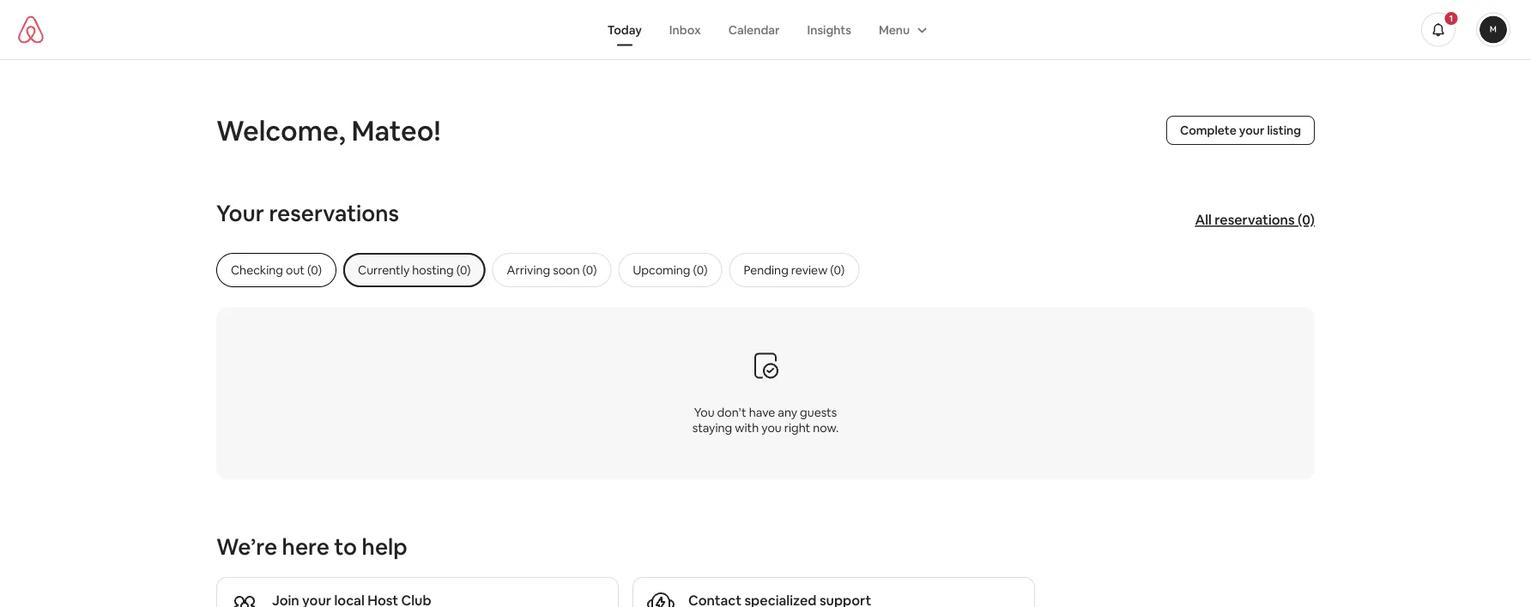 Task type: describe. For each thing, give the bounding box(es) containing it.
you don't have any guests staying with you right now.
[[693, 405, 839, 436]]

any
[[778, 405, 798, 420]]

review (0)
[[791, 263, 845, 278]]

we're
[[216, 533, 277, 562]]

complete
[[1180, 123, 1237, 138]]

have
[[749, 405, 775, 420]]

your
[[1239, 123, 1265, 138]]

help
[[362, 533, 407, 562]]

menu
[[879, 22, 910, 37]]

to
[[334, 533, 357, 562]]

today
[[608, 22, 642, 37]]

welcome, mateo!
[[216, 112, 441, 149]]

currently hosting (0)
[[358, 263, 471, 278]]

menu button
[[865, 13, 938, 46]]

right now.
[[784, 420, 839, 436]]

insights
[[807, 22, 852, 37]]

calendar link
[[715, 13, 794, 46]]

your reservations
[[216, 199, 399, 228]]

checking out (0)
[[231, 263, 322, 278]]

with
[[735, 420, 759, 436]]

insights link
[[794, 13, 865, 46]]

reservations for your
[[269, 199, 399, 228]]

don't
[[717, 405, 747, 420]]

here
[[282, 533, 329, 562]]

all reservations (0) link
[[1187, 203, 1324, 237]]

currently
[[358, 263, 410, 278]]

checking
[[231, 263, 283, 278]]

reservations for all
[[1215, 211, 1295, 229]]

you
[[762, 420, 782, 436]]



Task type: locate. For each thing, give the bounding box(es) containing it.
reservations right 'all'
[[1215, 211, 1295, 229]]

welcome,
[[216, 112, 346, 149]]

pending review (0)
[[744, 263, 845, 278]]

1 horizontal spatial (0)
[[1298, 211, 1315, 229]]

(0)
[[1298, 211, 1315, 229], [693, 263, 708, 278]]

inbox
[[670, 22, 701, 37]]

hosting (0)
[[412, 263, 471, 278]]

0 vertical spatial (0)
[[1298, 211, 1315, 229]]

(0) inside all reservations (0) link
[[1298, 211, 1315, 229]]

out (0)
[[286, 263, 322, 278]]

arriving soon (0)
[[507, 263, 597, 278]]

upcoming (0)
[[633, 263, 708, 278]]

pending
[[744, 263, 789, 278]]

today link
[[594, 13, 656, 46]]

1
[[1450, 13, 1454, 24]]

listing
[[1267, 123, 1302, 138]]

complete your listing link
[[1167, 116, 1315, 145]]

all
[[1195, 211, 1212, 229]]

main navigation menu image
[[1480, 16, 1508, 43]]

1 horizontal spatial reservations
[[1215, 211, 1295, 229]]

guests
[[800, 405, 837, 420]]

we're here to help
[[216, 533, 407, 562]]

calendar
[[729, 22, 780, 37]]

reservations
[[269, 199, 399, 228], [1215, 211, 1295, 229]]

upcoming
[[633, 263, 691, 278]]

soon (0)
[[553, 263, 597, 278]]

1 vertical spatial (0)
[[693, 263, 708, 278]]

staying
[[693, 420, 732, 436]]

complete your listing
[[1180, 123, 1302, 138]]

your
[[216, 199, 264, 228]]

inbox link
[[656, 13, 715, 46]]

0 horizontal spatial reservations
[[269, 199, 399, 228]]

0 horizontal spatial (0)
[[693, 263, 708, 278]]

all reservations (0)
[[1195, 211, 1315, 229]]

reservation filters group
[[216, 253, 1350, 288]]

arriving
[[507, 263, 550, 278]]

(0) inside reservation filters group
[[693, 263, 708, 278]]

mateo!
[[352, 112, 441, 149]]

reservations up 'out (0)'
[[269, 199, 399, 228]]

you
[[694, 405, 715, 420]]



Task type: vqa. For each thing, say whether or not it's contained in the screenshot.
Menu dropdown button
yes



